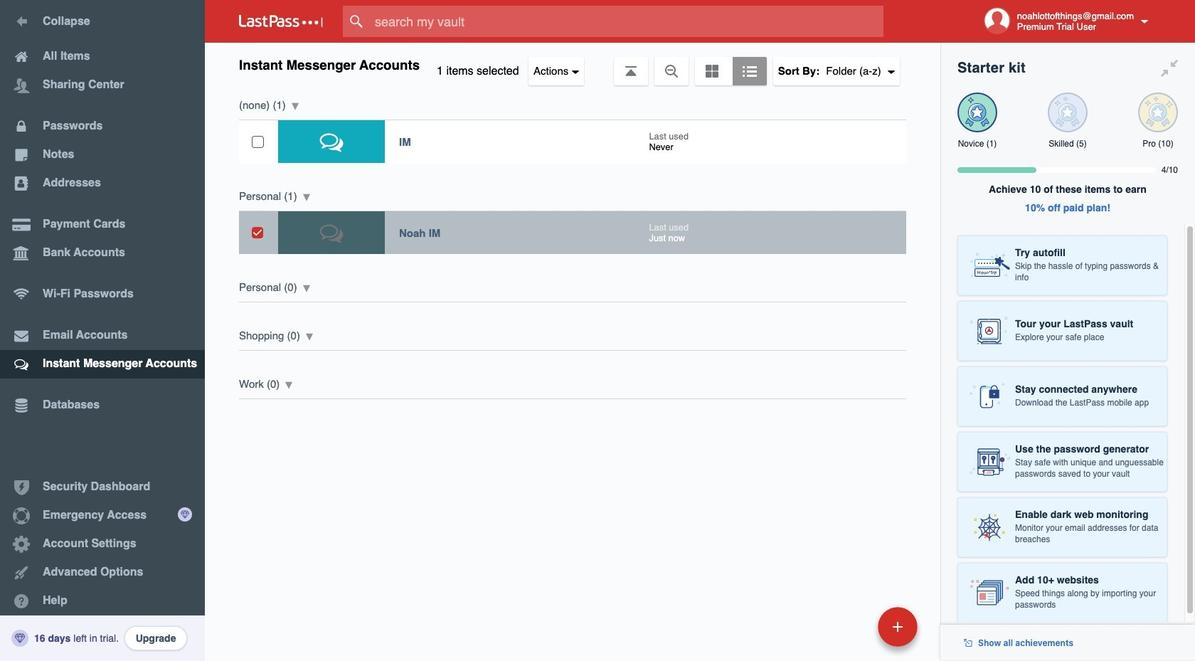 Task type: describe. For each thing, give the bounding box(es) containing it.
lastpass image
[[239, 15, 323, 28]]

search my vault text field
[[343, 6, 912, 37]]

new item navigation
[[781, 603, 927, 661]]



Task type: locate. For each thing, give the bounding box(es) containing it.
main navigation navigation
[[0, 0, 205, 661]]

Search search field
[[343, 6, 912, 37]]

new item element
[[781, 607, 923, 647]]

vault options navigation
[[205, 43, 941, 85]]



Task type: vqa. For each thing, say whether or not it's contained in the screenshot.
LastPass image
yes



